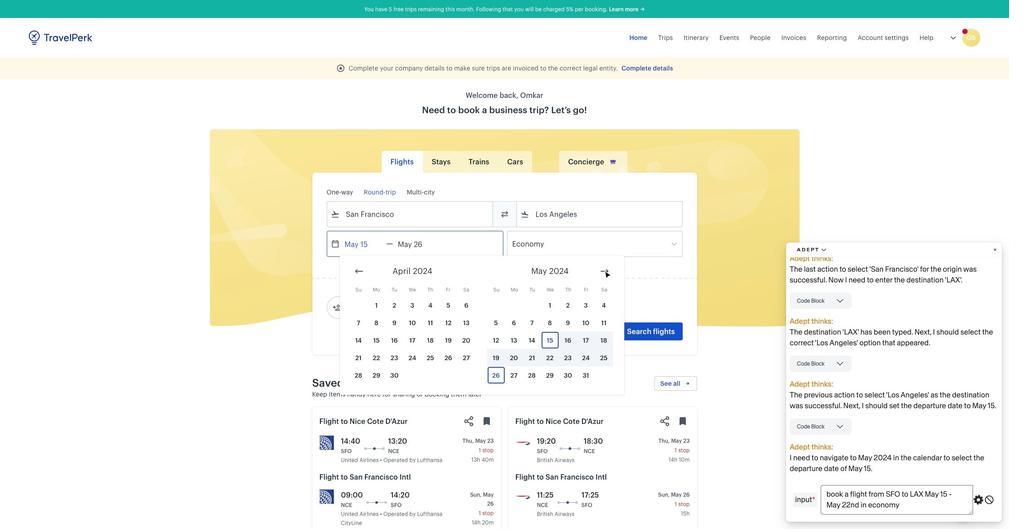 Task type: describe. For each thing, give the bounding box(es) containing it.
To search field
[[529, 207, 671, 222]]

From search field
[[340, 207, 481, 222]]

move forward to switch to the next month. image
[[599, 266, 610, 277]]

calendar application
[[340, 256, 896, 402]]

2 united airlines image from the top
[[319, 490, 334, 505]]

Add first traveler search field
[[342, 301, 435, 315]]

Depart text field
[[340, 232, 386, 257]]



Task type: locate. For each thing, give the bounding box(es) containing it.
united airlines image
[[319, 436, 334, 451], [319, 490, 334, 505]]

move backward to switch to the previous month. image
[[354, 266, 364, 277]]

Return text field
[[393, 232, 440, 257]]

1 united airlines image from the top
[[319, 436, 334, 451]]

british airways image
[[516, 436, 530, 451]]

1 vertical spatial united airlines image
[[319, 490, 334, 505]]

british airways image
[[516, 490, 530, 505]]

0 vertical spatial united airlines image
[[319, 436, 334, 451]]



